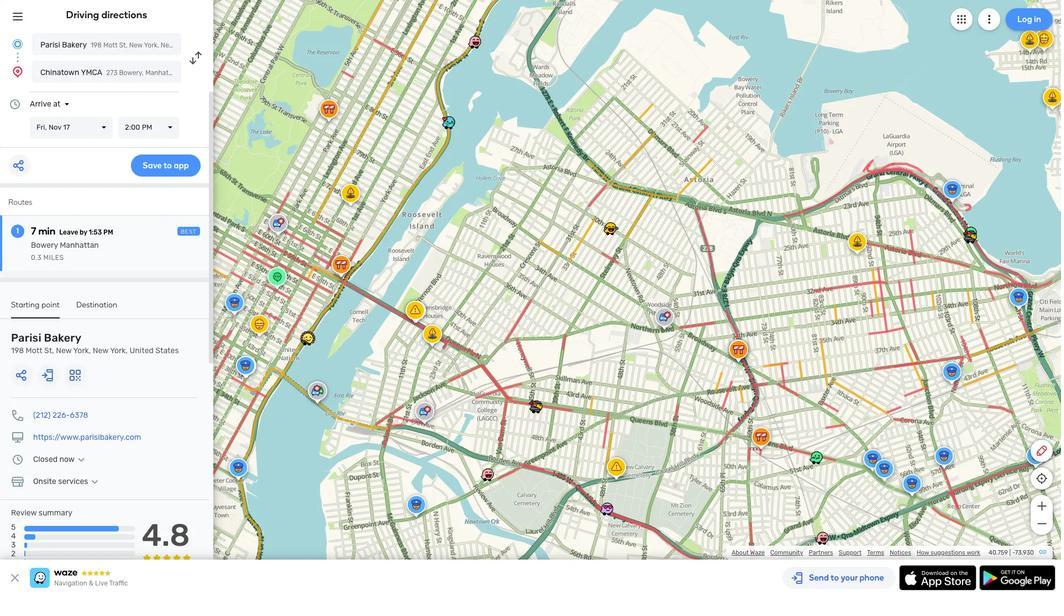 Task type: describe. For each thing, give the bounding box(es) containing it.
zoom in image
[[1035, 500, 1049, 513]]

community link
[[770, 550, 803, 557]]

0 vertical spatial 198
[[91, 41, 102, 49]]

location image
[[11, 65, 24, 78]]

store image
[[11, 476, 24, 489]]

6378
[[70, 411, 88, 421]]

about
[[732, 550, 749, 557]]

0 horizontal spatial st,
[[44, 346, 54, 356]]

new down destination button
[[93, 346, 108, 356]]

link image
[[1038, 548, 1047, 557]]

directions
[[101, 9, 147, 21]]

226-
[[52, 411, 70, 421]]

|
[[1009, 550, 1011, 557]]

arrive at
[[30, 99, 60, 109]]

best
[[181, 229, 197, 235]]

0 vertical spatial 1
[[16, 227, 19, 236]]

suggestions
[[931, 550, 965, 557]]

1 vertical spatial clock image
[[11, 454, 24, 467]]

onsite services
[[33, 477, 88, 487]]

terms link
[[867, 550, 884, 557]]

new up manhattan,
[[161, 41, 174, 49]]

https://www.parisibakery.com link
[[33, 433, 141, 443]]

2:00 pm
[[125, 123, 152, 132]]

2:00 pm list box
[[118, 117, 179, 139]]

fri, nov 17
[[36, 123, 70, 132]]

0 horizontal spatial mott
[[26, 346, 42, 356]]

bowery
[[31, 241, 58, 250]]

0 vertical spatial clock image
[[8, 98, 22, 111]]

by
[[80, 229, 87, 237]]

manhattan,
[[145, 69, 180, 77]]

navigation
[[54, 580, 87, 588]]

review
[[11, 509, 37, 518]]

driving
[[66, 9, 99, 21]]

destination
[[76, 301, 117, 310]]

1 vertical spatial parisi bakery 198 mott st, new york, new york, united states
[[11, 332, 179, 356]]

https://www.parisibakery.com
[[33, 433, 141, 443]]

navigation & live traffic
[[54, 580, 128, 588]]

miles
[[43, 254, 64, 262]]

3
[[11, 541, 16, 551]]

onsite
[[33, 477, 56, 487]]

summary
[[39, 509, 72, 518]]

7 min leave by 1:53 pm
[[31, 225, 113, 238]]

new down point
[[56, 346, 72, 356]]

ymca
[[81, 68, 102, 77]]

chinatown
[[40, 68, 79, 77]]

4.8
[[142, 518, 190, 554]]

about waze community partners support terms notices how suggestions work
[[732, 550, 980, 557]]

pm inside list box
[[142, 123, 152, 132]]

traffic
[[109, 580, 128, 588]]

2:00
[[125, 123, 140, 132]]

manhattan
[[60, 241, 99, 250]]

united inside 'chinatown ymca 273 bowery, manhattan, united states'
[[182, 69, 203, 77]]

community
[[770, 550, 803, 557]]

point
[[42, 301, 60, 310]]

leave
[[59, 229, 78, 237]]

min
[[38, 225, 55, 238]]

support link
[[839, 550, 862, 557]]

-
[[1012, 550, 1015, 557]]

starting point
[[11, 301, 60, 310]]

live
[[95, 580, 108, 588]]

chinatown ymca 273 bowery, manhattan, united states
[[40, 68, 224, 77]]

services
[[58, 477, 88, 487]]

computer image
[[11, 432, 24, 445]]

closed now button
[[33, 455, 88, 465]]

nov
[[49, 123, 61, 132]]

4
[[11, 532, 16, 542]]

states inside 'chinatown ymca 273 bowery, manhattan, united states'
[[204, 69, 224, 77]]



Task type: vqa. For each thing, say whether or not it's contained in the screenshot.
| in the right of the page
yes



Task type: locate. For each thing, give the bounding box(es) containing it.
united
[[192, 41, 213, 49], [182, 69, 203, 77], [130, 346, 154, 356]]

1 vertical spatial st,
[[44, 346, 54, 356]]

1 vertical spatial united
[[182, 69, 203, 77]]

273
[[106, 69, 118, 77]]

bakery inside "parisi bakery 198 mott st, new york, new york, united states"
[[44, 332, 82, 345]]

2 vertical spatial states
[[155, 346, 179, 356]]

0 vertical spatial parisi
[[40, 40, 60, 50]]

pencil image
[[1035, 445, 1048, 458]]

fri, nov 17 list box
[[30, 117, 113, 139]]

1 left 7 on the left top of page
[[16, 227, 19, 236]]

zoom out image
[[1035, 518, 1049, 531]]

onsite services button
[[33, 477, 101, 487]]

bowery manhattan 0.3 miles
[[31, 241, 99, 262]]

1 vertical spatial pm
[[103, 229, 113, 237]]

0 vertical spatial states
[[214, 41, 234, 49]]

pm right 1:53 at the top of the page
[[103, 229, 113, 237]]

work
[[967, 550, 980, 557]]

0 vertical spatial st,
[[119, 41, 128, 49]]

call image
[[11, 409, 24, 423]]

pm inside 7 min leave by 1:53 pm
[[103, 229, 113, 237]]

0 vertical spatial parisi bakery 198 mott st, new york, new york, united states
[[40, 40, 234, 50]]

parisi up "chinatown"
[[40, 40, 60, 50]]

st, down starting point button
[[44, 346, 54, 356]]

arrive
[[30, 99, 51, 109]]

17
[[63, 123, 70, 132]]

1
[[16, 227, 19, 236], [11, 559, 14, 568]]

5
[[11, 523, 16, 533]]

parisi bakery 198 mott st, new york, new york, united states up 'chinatown ymca 273 bowery, manhattan, united states'
[[40, 40, 234, 50]]

routes
[[8, 198, 32, 207]]

0 horizontal spatial 1
[[11, 559, 14, 568]]

pm
[[142, 123, 152, 132], [103, 229, 113, 237]]

mott up 273
[[103, 41, 118, 49]]

review summary
[[11, 509, 72, 518]]

1 horizontal spatial st,
[[119, 41, 128, 49]]

bakery down driving
[[62, 40, 87, 50]]

driving directions
[[66, 9, 147, 21]]

1 inside 5 4 3 2 1
[[11, 559, 14, 568]]

1 vertical spatial states
[[204, 69, 224, 77]]

pm right 2:00
[[142, 123, 152, 132]]

partners link
[[809, 550, 833, 557]]

x image
[[8, 572, 22, 585]]

0 vertical spatial mott
[[103, 41, 118, 49]]

about waze link
[[732, 550, 765, 557]]

chevron down image
[[75, 456, 88, 465]]

support
[[839, 550, 862, 557]]

clock image up store image
[[11, 454, 24, 467]]

1 horizontal spatial 198
[[91, 41, 102, 49]]

198
[[91, 41, 102, 49], [11, 346, 24, 356]]

1 vertical spatial parisi
[[11, 332, 41, 345]]

starting point button
[[11, 301, 60, 319]]

1 horizontal spatial 1
[[16, 227, 19, 236]]

2 vertical spatial united
[[130, 346, 154, 356]]

now
[[59, 455, 75, 465]]

1 vertical spatial bakery
[[44, 332, 82, 345]]

(212) 226-6378
[[33, 411, 88, 421]]

0 vertical spatial pm
[[142, 123, 152, 132]]

fri,
[[36, 123, 47, 132]]

198 up ymca at the left of the page
[[91, 41, 102, 49]]

york,
[[144, 41, 159, 49], [176, 41, 191, 49], [73, 346, 91, 356], [110, 346, 128, 356]]

current location image
[[11, 38, 24, 51]]

(212) 226-6378 link
[[33, 411, 88, 421]]

5 4 3 2 1
[[11, 523, 16, 568]]

1 vertical spatial 198
[[11, 346, 24, 356]]

st, up bowery,
[[119, 41, 128, 49]]

parisi bakery 198 mott st, new york, new york, united states
[[40, 40, 234, 50], [11, 332, 179, 356]]

notices
[[890, 550, 911, 557]]

destination button
[[76, 301, 117, 318]]

0 horizontal spatial pm
[[103, 229, 113, 237]]

1 horizontal spatial mott
[[103, 41, 118, 49]]

(212)
[[33, 411, 51, 421]]

mott
[[103, 41, 118, 49], [26, 346, 42, 356]]

waze
[[750, 550, 765, 557]]

&
[[89, 580, 93, 588]]

2
[[11, 550, 16, 559]]

bowery,
[[119, 69, 144, 77]]

parisi inside "parisi bakery 198 mott st, new york, new york, united states"
[[11, 332, 41, 345]]

1 horizontal spatial pm
[[142, 123, 152, 132]]

terms
[[867, 550, 884, 557]]

mott down starting point button
[[26, 346, 42, 356]]

7
[[31, 225, 36, 238]]

at
[[53, 99, 60, 109]]

0 vertical spatial bakery
[[62, 40, 87, 50]]

closed now
[[33, 455, 75, 465]]

40.759 | -73.930
[[989, 550, 1034, 557]]

starting
[[11, 301, 40, 310]]

40.759
[[989, 550, 1008, 557]]

chevron down image
[[88, 478, 101, 487]]

bakery
[[62, 40, 87, 50], [44, 332, 82, 345]]

how
[[917, 550, 929, 557]]

0.3
[[31, 254, 42, 262]]

clock image left arrive
[[8, 98, 22, 111]]

parisi
[[40, 40, 60, 50], [11, 332, 41, 345]]

198 down starting point button
[[11, 346, 24, 356]]

1 up x image
[[11, 559, 14, 568]]

1 vertical spatial mott
[[26, 346, 42, 356]]

new
[[129, 41, 143, 49], [161, 41, 174, 49], [56, 346, 72, 356], [93, 346, 108, 356]]

parisi bakery 198 mott st, new york, new york, united states down destination button
[[11, 332, 179, 356]]

0 vertical spatial united
[[192, 41, 213, 49]]

closed
[[33, 455, 58, 465]]

notices link
[[890, 550, 911, 557]]

clock image
[[8, 98, 22, 111], [11, 454, 24, 467]]

parisi down starting point button
[[11, 332, 41, 345]]

bakery down point
[[44, 332, 82, 345]]

new up 'chinatown ymca 273 bowery, manhattan, united states'
[[129, 41, 143, 49]]

partners
[[809, 550, 833, 557]]

how suggestions work link
[[917, 550, 980, 557]]

states
[[214, 41, 234, 49], [204, 69, 224, 77], [155, 346, 179, 356]]

1 vertical spatial 1
[[11, 559, 14, 568]]

1:53
[[89, 229, 102, 237]]

0 horizontal spatial 198
[[11, 346, 24, 356]]

st,
[[119, 41, 128, 49], [44, 346, 54, 356]]

73.930
[[1015, 550, 1034, 557]]



